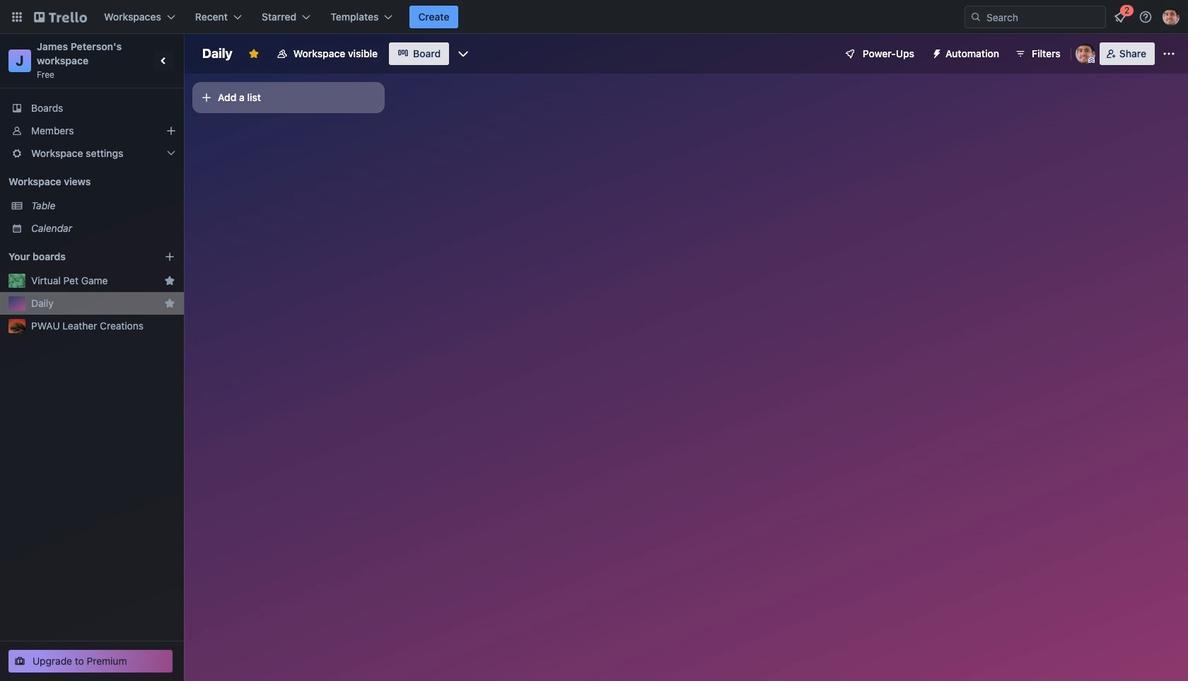 Task type: describe. For each thing, give the bounding box(es) containing it.
1 starred icon image from the top
[[164, 275, 175, 287]]

Board name text field
[[195, 42, 240, 65]]

james peterson (jamespeterson93) image
[[1076, 44, 1096, 64]]

your boards with 3 items element
[[8, 248, 143, 265]]

star or unstar board image
[[248, 48, 260, 59]]

show menu image
[[1162, 47, 1177, 61]]

workspace navigation collapse icon image
[[154, 51, 174, 71]]



Task type: locate. For each thing, give the bounding box(es) containing it.
primary element
[[0, 0, 1189, 34]]

2 notifications image
[[1112, 8, 1129, 25]]

sm image
[[926, 42, 946, 62]]

open information menu image
[[1139, 10, 1153, 24]]

starred icon image
[[164, 275, 175, 287], [164, 298, 175, 309]]

2 starred icon image from the top
[[164, 298, 175, 309]]

1 vertical spatial starred icon image
[[164, 298, 175, 309]]

search image
[[971, 11, 982, 23]]

0 vertical spatial starred icon image
[[164, 275, 175, 287]]

this member is an admin of this board. image
[[1089, 57, 1095, 64]]

add board image
[[164, 251, 175, 262]]

james peterson (jamespeterson93) image
[[1163, 8, 1180, 25]]

customize views image
[[457, 47, 471, 61]]

Search field
[[982, 7, 1106, 27]]

back to home image
[[34, 6, 87, 28]]



Task type: vqa. For each thing, say whether or not it's contained in the screenshot.
Search FIELD
yes



